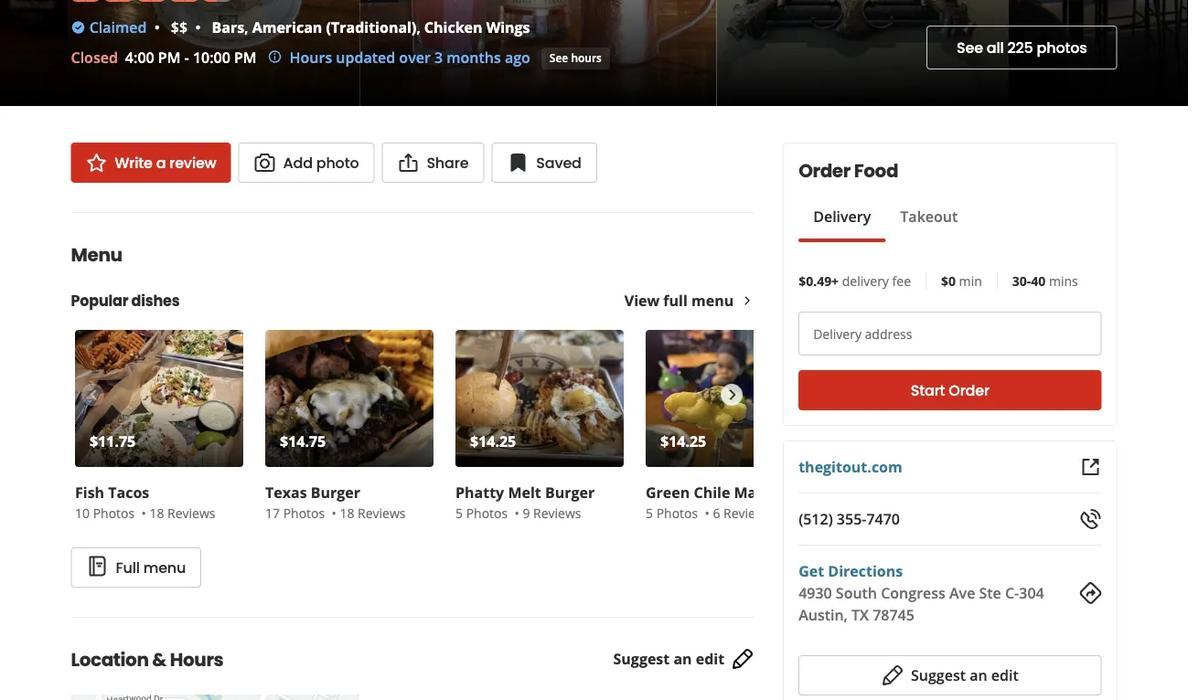 Task type: vqa. For each thing, say whether or not it's contained in the screenshot.
"See" inside the See all 225 photos link
yes



Task type: describe. For each thing, give the bounding box(es) containing it.
add photo
[[283, 152, 359, 173]]

5 inside the green chile mac and cheese bowl 5 photos
[[645, 504, 653, 522]]

16 claim filled v2 image
[[71, 20, 86, 35]]

(512) 355-7470
[[799, 509, 900, 529]]

view
[[624, 291, 660, 311]]

ave
[[949, 584, 975, 603]]

reviews for melt
[[533, 504, 581, 522]]

24 save v2 image
[[507, 152, 529, 174]]

fish tacos image
[[75, 330, 243, 467]]

suggest inside location & hours element
[[613, 650, 670, 669]]

30-40 mins
[[1012, 272, 1078, 289]]

0 vertical spatial menu
[[691, 291, 734, 311]]

delivery for delivery address
[[813, 325, 861, 343]]

0 horizontal spatial hours
[[170, 648, 223, 673]]

info alert
[[268, 47, 530, 69]]

start order button
[[799, 370, 1102, 411]]

burger inside texas burger 17 photos
[[310, 483, 360, 503]]

map image
[[71, 695, 359, 701]]

share
[[427, 152, 469, 173]]

green
[[645, 483, 689, 503]]

suggest an edit inside button
[[911, 666, 1019, 685]]

14 chevron right outline image
[[741, 295, 754, 307]]

add photo link
[[238, 143, 374, 183]]

thegitout.com
[[799, 457, 902, 477]]

texas burger 17 photos
[[265, 483, 360, 522]]

edit inside suggest an edit link
[[696, 650, 725, 669]]

and
[[767, 483, 795, 503]]

view full menu link
[[624, 291, 754, 311]]

suggest an edit link
[[613, 649, 754, 671]]

24 star v2 image
[[86, 152, 107, 174]]

(512)
[[799, 509, 833, 529]]

10
[[75, 504, 89, 522]]

fish
[[75, 483, 104, 503]]

tx
[[852, 605, 869, 625]]

photos inside texas burger 17 photos
[[283, 504, 324, 522]]

see for see all 225 photos
[[957, 37, 983, 58]]

next image
[[722, 384, 742, 406]]

phatty melt burger image
[[455, 330, 623, 467]]

closed
[[71, 48, 118, 67]]

add
[[283, 152, 313, 173]]

burger inside phatty melt burger 5 photos
[[545, 483, 594, 503]]

photo of the git out - austin, tx, us. samantha hooked me up with this avocado jalapeño mezcal margarita. image
[[68, 0, 360, 106]]

delivery
[[842, 272, 889, 289]]

bars link
[[212, 17, 244, 37]]

225
[[1007, 37, 1033, 58]]

green chile mac and cheese bowl image
[[645, 330, 814, 467]]

(traditional)
[[326, 17, 416, 37]]

c-
[[1005, 584, 1019, 603]]

24 pencil v2 image
[[732, 649, 754, 671]]

hours inside info alert
[[290, 48, 332, 67]]

see all 225 photos
[[957, 37, 1087, 58]]

10:00
[[193, 48, 230, 67]]

an inside location & hours element
[[674, 650, 692, 669]]

photos inside the green chile mac and cheese bowl 5 photos
[[656, 504, 698, 522]]

american
[[252, 17, 322, 37]]

$14.25 for phatty
[[470, 432, 516, 451]]

saved button
[[491, 143, 597, 183]]

355-
[[837, 509, 866, 529]]

full
[[663, 291, 688, 311]]

austin,
[[799, 605, 848, 625]]

2 pm from the left
[[234, 48, 257, 67]]

texas
[[265, 483, 306, 503]]

delivery for delivery
[[813, 207, 871, 226]]

24 menu v2 image
[[86, 556, 108, 577]]

6
[[712, 504, 720, 522]]

directions
[[828, 562, 903, 581]]

over
[[399, 48, 431, 67]]

0 vertical spatial order
[[799, 158, 850, 184]]

&
[[152, 648, 166, 673]]

an inside button
[[970, 666, 987, 685]]

24 directions v2 image
[[1080, 583, 1102, 605]]

thegitout.com link
[[799, 457, 902, 477]]

2 photo of the git out - austin, tx, us. image from the left
[[717, 0, 1009, 106]]

suggest an edit inside location & hours element
[[613, 650, 725, 669]]

updated
[[336, 48, 395, 67]]

fish tacos 10 photos
[[75, 483, 149, 522]]

write a review link
[[71, 143, 231, 183]]

phatty
[[455, 483, 504, 503]]

takeout
[[900, 207, 958, 226]]

full
[[116, 557, 140, 578]]

bars
[[212, 17, 244, 37]]

reviews for chile
[[723, 504, 771, 522]]

edit inside suggest an edit button
[[991, 666, 1019, 685]]

18 for tacos
[[149, 504, 164, 522]]

40
[[1031, 272, 1046, 289]]

18 reviews for tacos
[[149, 504, 215, 522]]

wings
[[486, 17, 530, 37]]

write a review
[[115, 152, 216, 173]]

review
[[169, 152, 216, 173]]

claimed
[[89, 17, 147, 37]]

dishes
[[131, 290, 180, 311]]

view full menu
[[624, 291, 734, 311]]



Task type: locate. For each thing, give the bounding box(es) containing it.
see left hours
[[550, 50, 568, 65]]

address
[[865, 325, 912, 343]]

1 horizontal spatial 18 reviews
[[339, 504, 405, 522]]

mac
[[734, 483, 764, 503]]

1 vertical spatial order
[[949, 380, 989, 401]]

start order
[[911, 380, 989, 401]]

chicken wings link
[[424, 17, 530, 37]]

share button
[[382, 143, 484, 183]]

4 photos from the left
[[656, 504, 698, 522]]

burger right texas
[[310, 483, 360, 503]]

chicken
[[424, 17, 482, 37]]

$0.49+ delivery fee
[[799, 272, 911, 289]]

1 horizontal spatial suggest an edit
[[911, 666, 1019, 685]]

reviews for tacos
[[167, 504, 215, 522]]

fee
[[892, 272, 911, 289]]

0 horizontal spatial menu
[[143, 557, 186, 578]]

1 horizontal spatial order
[[949, 380, 989, 401]]

photos down texas
[[283, 504, 324, 522]]

location & hours
[[71, 648, 223, 673]]

bowl
[[855, 483, 891, 503]]

24 camera v2 image
[[254, 152, 276, 174]]

16 info v2 image
[[268, 49, 282, 64]]

full menu
[[116, 557, 186, 578]]

photo of the git out - austin, tx, us. image
[[0, 0, 68, 106], [717, 0, 1009, 106]]

1 18 reviews from the left
[[149, 504, 215, 522]]

0 horizontal spatial $14.25
[[470, 432, 516, 451]]

1 reviews from the left
[[167, 504, 215, 522]]

1 5 from the left
[[455, 504, 462, 522]]

5
[[455, 504, 462, 522], [645, 504, 653, 522]]

$14.25 for green
[[660, 432, 706, 451]]

menu
[[71, 242, 122, 268]]

1 horizontal spatial 5
[[645, 504, 653, 522]]

ste
[[979, 584, 1001, 603]]

suggest an edit button
[[799, 656, 1102, 696]]

order
[[799, 158, 850, 184], [949, 380, 989, 401]]

photos
[[93, 504, 134, 522], [283, 504, 324, 522], [466, 504, 507, 522], [656, 504, 698, 522]]

delivery left the 'address'
[[813, 325, 861, 343]]

4.3 star rating image
[[71, 0, 232, 2]]

$0 min
[[941, 272, 982, 289]]

suggest inside button
[[911, 666, 966, 685]]

1 horizontal spatial see
[[957, 37, 983, 58]]

18 right fish tacos 10 photos
[[149, 504, 164, 522]]

0 horizontal spatial burger
[[310, 483, 360, 503]]

$11.75
[[89, 432, 135, 451]]

24 external link v2 image
[[1080, 456, 1102, 478]]

3
[[434, 48, 443, 67]]

hours updated over 3 months ago
[[290, 48, 530, 67]]

$14.25 up phatty at the left bottom of the page
[[470, 432, 516, 451]]

see left all at top
[[957, 37, 983, 58]]

1 horizontal spatial 18
[[339, 504, 354, 522]]

1 burger from the left
[[310, 483, 360, 503]]

1 horizontal spatial suggest
[[911, 666, 966, 685]]

0 horizontal spatial photo of the git out - austin, tx, us. image
[[0, 0, 68, 106]]

tacos
[[108, 483, 149, 503]]

1 vertical spatial hours
[[170, 648, 223, 673]]

photos down phatty at the left bottom of the page
[[466, 504, 507, 522]]

2 18 reviews from the left
[[339, 504, 405, 522]]

4:00
[[125, 48, 154, 67]]

6 reviews
[[712, 504, 771, 522]]

full menu link
[[71, 548, 201, 588]]

pm left the 16 info v2 icon
[[234, 48, 257, 67]]

location
[[71, 648, 149, 673]]

0 horizontal spatial suggest
[[613, 650, 670, 669]]

tab list containing delivery
[[799, 206, 972, 242]]

0 horizontal spatial order
[[799, 158, 850, 184]]

1 18 from the left
[[149, 504, 164, 522]]

melt
[[507, 483, 541, 503]]

see hours
[[550, 50, 602, 65]]

cheese
[[799, 483, 851, 503]]

south
[[836, 584, 877, 603]]

menu inside full menu link
[[143, 557, 186, 578]]

photos inside fish tacos 10 photos
[[93, 504, 134, 522]]

min
[[959, 272, 982, 289]]

18
[[149, 504, 164, 522], [339, 504, 354, 522]]

get
[[799, 562, 824, 581]]

edit left 24 pencil v2 image
[[696, 650, 725, 669]]

1 delivery from the top
[[813, 207, 871, 226]]

24 share v2 image
[[397, 152, 419, 174]]

1 horizontal spatial menu
[[691, 291, 734, 311]]

photos
[[1037, 37, 1087, 58]]

texas burger image
[[265, 330, 433, 467]]

see for see hours
[[550, 50, 568, 65]]

Order delivery text field
[[799, 312, 1102, 356]]

1 vertical spatial menu
[[143, 557, 186, 578]]

photos down green
[[656, 504, 698, 522]]

1 vertical spatial delivery
[[813, 325, 861, 343]]

5 inside phatty melt burger 5 photos
[[455, 504, 462, 522]]

see hours link
[[541, 48, 610, 70]]

pm
[[158, 48, 181, 67], [234, 48, 257, 67]]

1 pm from the left
[[158, 48, 181, 67]]

get directions link
[[799, 562, 903, 581]]

2 delivery from the top
[[813, 325, 861, 343]]

0 horizontal spatial 5
[[455, 504, 462, 522]]

$14.25 up green
[[660, 432, 706, 451]]

30-
[[1012, 272, 1031, 289]]

ago
[[505, 48, 530, 67]]

suggest an edit
[[613, 650, 725, 669], [911, 666, 1019, 685]]

-
[[184, 48, 189, 67]]

1 horizontal spatial hours
[[290, 48, 332, 67]]

a
[[156, 152, 166, 173]]

popular dishes
[[71, 290, 180, 311]]

congress
[[881, 584, 946, 603]]

1 horizontal spatial burger
[[545, 483, 594, 503]]

7470
[[866, 509, 900, 529]]

304
[[1019, 584, 1044, 603]]

2 burger from the left
[[545, 483, 594, 503]]

$14.75
[[279, 432, 325, 451]]

3 reviews from the left
[[533, 504, 581, 522]]

delivery down order food
[[813, 207, 871, 226]]

menu element
[[42, 212, 891, 588]]

photos down tacos
[[93, 504, 134, 522]]

9
[[522, 504, 529, 522]]

phatty melt burger 5 photos
[[455, 483, 594, 522]]

order right start
[[949, 380, 989, 401]]

an
[[674, 650, 692, 669], [970, 666, 987, 685]]

order left food
[[799, 158, 850, 184]]

0 horizontal spatial see
[[550, 50, 568, 65]]

5 down green
[[645, 504, 653, 522]]

pm left -
[[158, 48, 181, 67]]

location & hours element
[[42, 617, 783, 701]]

24 pencil v2 image
[[882, 665, 904, 687]]

1 photos from the left
[[93, 504, 134, 522]]

order inside button
[[949, 380, 989, 401]]

food
[[854, 158, 898, 184]]

months
[[447, 48, 501, 67]]

menu left 14 chevron right outline image
[[691, 291, 734, 311]]

0 horizontal spatial edit
[[696, 650, 725, 669]]

5 down phatty at the left bottom of the page
[[455, 504, 462, 522]]

burger
[[310, 483, 360, 503], [545, 483, 594, 503]]

17
[[265, 504, 279, 522]]

3 photos from the left
[[466, 504, 507, 522]]

see
[[957, 37, 983, 58], [550, 50, 568, 65]]

1 horizontal spatial photo of the git out - austin, tx, us. image
[[717, 0, 1009, 106]]

hours right the 16 info v2 icon
[[290, 48, 332, 67]]

closed 4:00 pm - 10:00 pm
[[71, 48, 257, 67]]

suggest an edit left 24 pencil v2 image
[[613, 650, 725, 669]]

photo of the git out - austin, tx, us. come in and git your tito's on!! image
[[360, 0, 717, 106]]

bars , american (traditional) , chicken wings
[[212, 17, 530, 37]]

$0.49+
[[799, 272, 839, 289]]

see all 225 photos link
[[927, 26, 1117, 70]]

1 horizontal spatial ,
[[416, 17, 420, 37]]

1 horizontal spatial pm
[[234, 48, 257, 67]]

78745
[[873, 605, 914, 625]]

menu right full
[[143, 557, 186, 578]]

delivery
[[813, 207, 871, 226], [813, 325, 861, 343]]

an left 24 pencil v2 image
[[674, 650, 692, 669]]

mins
[[1049, 272, 1078, 289]]

2 18 from the left
[[339, 504, 354, 522]]

18 right 17
[[339, 504, 354, 522]]

1 $14.25 from the left
[[470, 432, 516, 451]]

hours right &
[[170, 648, 223, 673]]

, left american
[[244, 17, 248, 37]]

0 horizontal spatial suggest an edit
[[613, 650, 725, 669]]

photos inside phatty melt burger 5 photos
[[466, 504, 507, 522]]

see inside see all 225 photos link
[[957, 37, 983, 58]]

edit down c-
[[991, 666, 1019, 685]]

0 vertical spatial hours
[[290, 48, 332, 67]]

2 reviews from the left
[[357, 504, 405, 522]]

reviews for burger
[[357, 504, 405, 522]]

write
[[115, 152, 152, 173]]

2 $14.25 from the left
[[660, 432, 706, 451]]

burger up 9 reviews
[[545, 483, 594, 503]]

0 horizontal spatial ,
[[244, 17, 248, 37]]

0 vertical spatial delivery
[[813, 207, 871, 226]]

4930
[[799, 584, 832, 603]]

2 , from the left
[[416, 17, 420, 37]]

$0
[[941, 272, 956, 289]]

start
[[911, 380, 945, 401]]

18 for burger
[[339, 504, 354, 522]]

1 horizontal spatial an
[[970, 666, 987, 685]]

1 horizontal spatial $14.25
[[660, 432, 706, 451]]

0 horizontal spatial an
[[674, 650, 692, 669]]

0 horizontal spatial 18
[[149, 504, 164, 522]]

, up over
[[416, 17, 420, 37]]

hours
[[571, 50, 602, 65]]

2 photos from the left
[[283, 504, 324, 522]]

photo of the git out - austin, tx, us. bar image
[[1009, 0, 1188, 106]]

suggest
[[613, 650, 670, 669], [911, 666, 966, 685]]

american (traditional) link
[[252, 17, 416, 37]]

1 photo of the git out - austin, tx, us. image from the left
[[0, 0, 68, 106]]

24 phone v2 image
[[1080, 509, 1102, 530]]

an down ste
[[970, 666, 987, 685]]

$14.25
[[470, 432, 516, 451], [660, 432, 706, 451]]

order food
[[799, 158, 898, 184]]

4 reviews from the left
[[723, 504, 771, 522]]

delivery address
[[813, 325, 912, 343]]

saved
[[536, 152, 581, 173]]

popular
[[71, 290, 128, 311]]

18 reviews for burger
[[339, 504, 405, 522]]

1 , from the left
[[244, 17, 248, 37]]

delivery tab panel
[[799, 242, 972, 250]]

green chile mac and cheese bowl 5 photos
[[645, 483, 891, 522]]

tab list
[[799, 206, 972, 242]]

see inside see hours link
[[550, 50, 568, 65]]

hours
[[290, 48, 332, 67], [170, 648, 223, 673]]

2 5 from the left
[[645, 504, 653, 522]]

0 horizontal spatial 18 reviews
[[149, 504, 215, 522]]

1 horizontal spatial edit
[[991, 666, 1019, 685]]

previous image
[[82, 384, 102, 406]]

0 horizontal spatial pm
[[158, 48, 181, 67]]

suggest an edit right 24 pencil v2 icon
[[911, 666, 1019, 685]]



